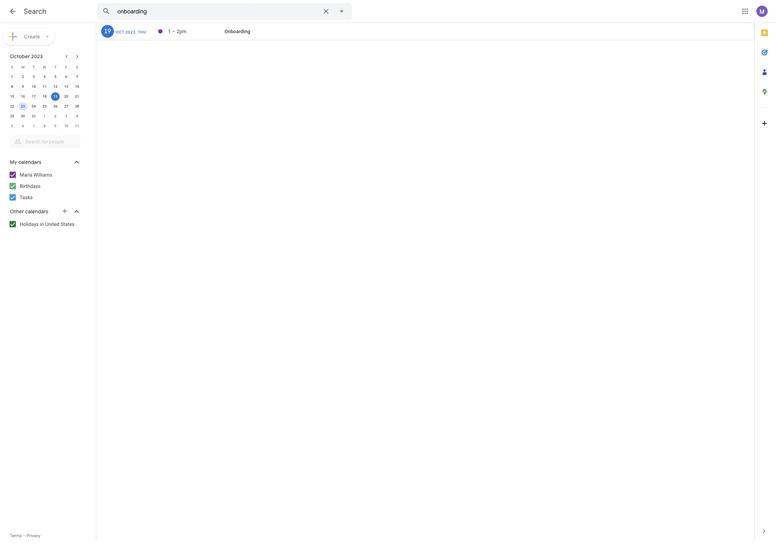 Task type: locate. For each thing, give the bounding box(es) containing it.
1 vertical spatial 10
[[64, 124, 68, 128]]

2023
[[125, 30, 135, 35], [31, 53, 43, 60]]

6 down the f
[[65, 75, 67, 79]]

17 element
[[30, 92, 38, 101]]

12
[[53, 85, 57, 88]]

row up november 1 element
[[7, 102, 82, 111]]

21
[[75, 94, 79, 98]]

2 horizontal spatial 1
[[168, 29, 171, 34]]

1 down the 25 element
[[44, 114, 46, 118]]

18 element
[[40, 92, 49, 101]]

1 s from the left
[[11, 65, 13, 69]]

28 element
[[73, 102, 81, 111]]

1 vertical spatial 2
[[54, 114, 56, 118]]

7
[[76, 75, 78, 79], [33, 124, 35, 128]]

t left w
[[33, 65, 35, 69]]

5 down the 29 element
[[11, 124, 13, 128]]

16 element
[[19, 92, 27, 101]]

None search field
[[97, 3, 352, 20]]

1 vertical spatial 5
[[11, 124, 13, 128]]

s right the f
[[76, 65, 78, 69]]

1 horizontal spatial 4
[[76, 114, 78, 118]]

5 row from the top
[[7, 102, 82, 111]]

november 11 element
[[73, 122, 81, 130]]

11 up 18
[[43, 85, 47, 88]]

1 row from the top
[[7, 62, 82, 72]]

6
[[65, 75, 67, 79], [22, 124, 24, 128]]

11 element
[[40, 82, 49, 91]]

0 vertical spatial 5
[[54, 75, 56, 79]]

1 vertical spatial 4
[[76, 114, 78, 118]]

1 inside cell
[[168, 29, 171, 34]]

19
[[104, 27, 111, 35], [53, 94, 57, 98]]

go back image
[[8, 7, 17, 16]]

row down november 1 element
[[7, 121, 82, 131]]

26
[[53, 104, 57, 108]]

25 element
[[40, 102, 49, 111]]

19 left oct
[[104, 27, 111, 35]]

0 vertical spatial calendars
[[18, 159, 41, 165]]

23 cell
[[18, 102, 28, 111]]

5
[[54, 75, 56, 79], [11, 124, 13, 128]]

row down w
[[7, 72, 82, 82]]

row containing 29
[[7, 111, 82, 121]]

w
[[43, 65, 46, 69]]

10
[[32, 85, 36, 88], [64, 124, 68, 128]]

26 element
[[51, 102, 60, 111]]

2 down the 26 element
[[54, 114, 56, 118]]

6 row from the top
[[7, 111, 82, 121]]

3 down 27 element
[[65, 114, 67, 118]]

my calendars button
[[1, 157, 87, 168]]

0 horizontal spatial 3
[[33, 75, 35, 79]]

tasks
[[20, 195, 33, 200]]

calendars up maria
[[18, 159, 41, 165]]

7 row from the top
[[7, 121, 82, 131]]

Search text field
[[117, 8, 318, 15]]

0 vertical spatial 19
[[104, 27, 111, 35]]

1 horizontal spatial 11
[[75, 124, 79, 128]]

november 5 element
[[8, 122, 16, 130]]

– inside cell
[[172, 29, 175, 34]]

0 horizontal spatial 7
[[33, 124, 35, 128]]

2 vertical spatial 1
[[44, 114, 46, 118]]

– right terms
[[23, 533, 26, 538]]

19 inside row
[[104, 27, 111, 35]]

0 vertical spatial 8
[[11, 85, 13, 88]]

7 up 14
[[76, 75, 78, 79]]

1 vertical spatial 11
[[75, 124, 79, 128]]

0 vertical spatial 9
[[22, 85, 24, 88]]

10 up 17
[[32, 85, 36, 88]]

6 down 30 element
[[22, 124, 24, 128]]

calendars inside "dropdown button"
[[18, 159, 41, 165]]

7 down 31 "element"
[[33, 124, 35, 128]]

1 horizontal spatial s
[[76, 65, 78, 69]]

0 horizontal spatial s
[[11, 65, 13, 69]]

23
[[21, 104, 25, 108]]

12 element
[[51, 82, 60, 91]]

onboarding
[[225, 29, 250, 34]]

0 vertical spatial 1
[[168, 29, 171, 34]]

calendars up in at left top
[[25, 208, 48, 215]]

4 down 28 element
[[76, 114, 78, 118]]

m
[[21, 65, 24, 69]]

0 horizontal spatial 11
[[43, 85, 47, 88]]

row group
[[7, 72, 82, 131]]

november 8 element
[[40, 122, 49, 130]]

0 vertical spatial 7
[[76, 75, 78, 79]]

15
[[10, 94, 14, 98]]

birthdays
[[20, 183, 40, 189]]

2
[[22, 75, 24, 79], [54, 114, 56, 118]]

10 down november 3 element at left
[[64, 124, 68, 128]]

0 horizontal spatial t
[[33, 65, 35, 69]]

row up 18
[[7, 82, 82, 92]]

1 horizontal spatial 2023
[[125, 30, 135, 35]]

1 – 2pm
[[168, 29, 186, 34]]

2023 inside 19 row
[[125, 30, 135, 35]]

0 horizontal spatial –
[[23, 533, 26, 538]]

row up 25
[[7, 92, 82, 102]]

t
[[33, 65, 35, 69], [54, 65, 56, 69]]

terms – privacy
[[10, 533, 40, 538]]

2023 right october
[[31, 53, 43, 60]]

1 vertical spatial 1
[[11, 75, 13, 79]]

calendars
[[18, 159, 41, 165], [25, 208, 48, 215]]

row group containing 1
[[7, 72, 82, 131]]

9 down november 2 element
[[54, 124, 56, 128]]

8 down november 1 element
[[44, 124, 46, 128]]

8 up 15
[[11, 85, 13, 88]]

0 horizontal spatial 10
[[32, 85, 36, 88]]

0 horizontal spatial 2023
[[31, 53, 43, 60]]

0 horizontal spatial 2
[[22, 75, 24, 79]]

november 3 element
[[62, 112, 70, 121]]

2023 for oct
[[125, 30, 135, 35]]

tab list
[[755, 23, 774, 521]]

1 horizontal spatial 5
[[54, 75, 56, 79]]

row up 11 element
[[7, 62, 82, 72]]

0 horizontal spatial 8
[[11, 85, 13, 88]]

1 vertical spatial –
[[23, 533, 26, 538]]

16
[[21, 94, 25, 98]]

2pm
[[177, 29, 186, 34]]

1 horizontal spatial t
[[54, 65, 56, 69]]

1 horizontal spatial 3
[[65, 114, 67, 118]]

2023 right oct
[[125, 30, 135, 35]]

1 vertical spatial 9
[[54, 124, 56, 128]]

3
[[33, 75, 35, 79], [65, 114, 67, 118]]

1 horizontal spatial 19
[[104, 27, 111, 35]]

3 row from the top
[[7, 82, 82, 92]]

1 up 15
[[11, 75, 13, 79]]

calendars inside dropdown button
[[25, 208, 48, 215]]

0 vertical spatial –
[[172, 29, 175, 34]]

search options image
[[335, 4, 349, 18]]

create button
[[3, 28, 55, 45]]

0 horizontal spatial 9
[[22, 85, 24, 88]]

4 down w
[[44, 75, 46, 79]]

november 4 element
[[73, 112, 81, 121]]

11 down november 4 element
[[75, 124, 79, 128]]

0 horizontal spatial 4
[[44, 75, 46, 79]]

None search field
[[0, 133, 87, 148]]

27
[[64, 104, 68, 108]]

united
[[45, 221, 59, 227]]

1 vertical spatial calendars
[[25, 208, 48, 215]]

0 vertical spatial 10
[[32, 85, 36, 88]]

terms
[[10, 533, 22, 538]]

1
[[168, 29, 171, 34], [11, 75, 13, 79], [44, 114, 46, 118]]

9 up 16
[[22, 85, 24, 88]]

4
[[44, 75, 46, 79], [76, 114, 78, 118]]

my
[[10, 159, 17, 165]]

1 horizontal spatial 7
[[76, 75, 78, 79]]

row down the 25 element
[[7, 111, 82, 121]]

1 left 2pm
[[168, 29, 171, 34]]

search heading
[[24, 7, 46, 16]]

oct 2023 , thu
[[116, 30, 146, 35]]

11 for november 11 "element"
[[75, 124, 79, 128]]

1 horizontal spatial –
[[172, 29, 175, 34]]

5 up 12
[[54, 75, 56, 79]]

2 s from the left
[[76, 65, 78, 69]]

1 vertical spatial 6
[[22, 124, 24, 128]]

13 element
[[62, 82, 70, 91]]

s left m
[[11, 65, 13, 69]]

in
[[40, 221, 44, 227]]

9 inside november 9 'element'
[[54, 124, 56, 128]]

calendars for other calendars
[[25, 208, 48, 215]]

– left 2pm
[[172, 29, 175, 34]]

s
[[11, 65, 13, 69], [76, 65, 78, 69]]

t left the f
[[54, 65, 56, 69]]

–
[[172, 29, 175, 34], [23, 533, 26, 538]]

19 down '12' element
[[53, 94, 57, 98]]

10 element
[[30, 82, 38, 91]]

0 vertical spatial 6
[[65, 75, 67, 79]]

october
[[10, 53, 30, 60]]

0 horizontal spatial 19
[[53, 94, 57, 98]]

,
[[135, 30, 137, 35]]

1 horizontal spatial 1
[[44, 114, 46, 118]]

0 vertical spatial 11
[[43, 85, 47, 88]]

1 vertical spatial 19
[[53, 94, 57, 98]]

8
[[11, 85, 13, 88], [44, 124, 46, 128]]

11
[[43, 85, 47, 88], [75, 124, 79, 128]]

9
[[22, 85, 24, 88], [54, 124, 56, 128]]

11 for 11 element
[[43, 85, 47, 88]]

1 horizontal spatial 10
[[64, 124, 68, 128]]

thu
[[138, 30, 146, 35]]

1 horizontal spatial 9
[[54, 124, 56, 128]]

row
[[7, 62, 82, 72], [7, 72, 82, 82], [7, 82, 82, 92], [7, 92, 82, 102], [7, 102, 82, 111], [7, 111, 82, 121], [7, 121, 82, 131]]

2 row from the top
[[7, 72, 82, 82]]

1 vertical spatial 2023
[[31, 53, 43, 60]]

1 horizontal spatial 8
[[44, 124, 46, 128]]

0 horizontal spatial 6
[[22, 124, 24, 128]]

0 vertical spatial 2023
[[125, 30, 135, 35]]

2 down m
[[22, 75, 24, 79]]

1 t from the left
[[33, 65, 35, 69]]

19 row
[[96, 25, 754, 41]]

1 for 1 – 2pm
[[168, 29, 171, 34]]

11 inside "element"
[[75, 124, 79, 128]]

0 horizontal spatial 1
[[11, 75, 13, 79]]

add other calendars image
[[61, 208, 68, 215]]

4 row from the top
[[7, 92, 82, 102]]

3 up the 10 element
[[33, 75, 35, 79]]

1 vertical spatial 8
[[44, 124, 46, 128]]

19 inside cell
[[53, 94, 57, 98]]



Task type: describe. For each thing, give the bounding box(es) containing it.
november 1 element
[[40, 112, 49, 121]]

november 10 element
[[62, 122, 70, 130]]

my calendars list
[[1, 169, 87, 203]]

privacy link
[[27, 533, 40, 538]]

0 vertical spatial 2
[[22, 75, 24, 79]]

0 horizontal spatial 5
[[11, 124, 13, 128]]

19, today element
[[51, 92, 60, 101]]

30
[[21, 114, 25, 118]]

21 element
[[73, 92, 81, 101]]

31
[[32, 114, 36, 118]]

november 9 element
[[51, 122, 60, 130]]

states
[[60, 221, 74, 227]]

october 2023 grid
[[7, 62, 82, 131]]

13
[[64, 85, 68, 88]]

Search for people text field
[[14, 135, 76, 148]]

search image
[[99, 4, 114, 18]]

22 element
[[8, 102, 16, 111]]

14 element
[[73, 82, 81, 91]]

search
[[24, 7, 46, 16]]

holidays in united states
[[20, 221, 74, 227]]

row containing 8
[[7, 82, 82, 92]]

1 horizontal spatial 6
[[65, 75, 67, 79]]

– for 1
[[172, 29, 175, 34]]

20 element
[[62, 92, 70, 101]]

october 2023
[[10, 53, 43, 60]]

29 element
[[8, 112, 16, 121]]

27 element
[[62, 102, 70, 111]]

row containing 5
[[7, 121, 82, 131]]

28
[[75, 104, 79, 108]]

24
[[32, 104, 36, 108]]

19 cell
[[50, 92, 61, 102]]

25
[[43, 104, 47, 108]]

november 7 element
[[30, 122, 38, 130]]

18
[[43, 94, 47, 98]]

15 element
[[8, 92, 16, 101]]

onboarding button
[[225, 29, 250, 34]]

1 for november 1 element
[[44, 114, 46, 118]]

22
[[10, 104, 14, 108]]

f
[[65, 65, 67, 69]]

20
[[64, 94, 68, 98]]

maria
[[20, 172, 32, 178]]

10 for the 10 element
[[32, 85, 36, 88]]

31 element
[[30, 112, 38, 121]]

row containing 22
[[7, 102, 82, 111]]

10 for "november 10" element
[[64, 124, 68, 128]]

29
[[10, 114, 14, 118]]

23 element
[[19, 102, 27, 111]]

14
[[75, 85, 79, 88]]

privacy
[[27, 533, 40, 538]]

2 t from the left
[[54, 65, 56, 69]]

my calendars
[[10, 159, 41, 165]]

other
[[10, 208, 24, 215]]

holidays
[[20, 221, 39, 227]]

19 link
[[101, 25, 114, 38]]

november 2 element
[[51, 112, 60, 121]]

row containing 15
[[7, 92, 82, 102]]

clear search image
[[319, 4, 333, 18]]

calendars for my calendars
[[18, 159, 41, 165]]

maria williams
[[20, 172, 52, 178]]

1 vertical spatial 3
[[65, 114, 67, 118]]

19 for 19 link
[[104, 27, 111, 35]]

1 horizontal spatial 2
[[54, 114, 56, 118]]

november 6 element
[[19, 122, 27, 130]]

williams
[[34, 172, 52, 178]]

other calendars button
[[1, 206, 87, 217]]

2023 for october
[[31, 53, 43, 60]]

oct
[[116, 30, 124, 35]]

row containing s
[[7, 62, 82, 72]]

17
[[32, 94, 36, 98]]

– for terms
[[23, 533, 26, 538]]

0 vertical spatial 3
[[33, 75, 35, 79]]

1 – 2pm cell
[[168, 26, 225, 37]]

30 element
[[19, 112, 27, 121]]

terms link
[[10, 533, 22, 538]]

0 vertical spatial 4
[[44, 75, 46, 79]]

1 vertical spatial 7
[[33, 124, 35, 128]]

24 element
[[30, 102, 38, 111]]

create
[[24, 33, 40, 40]]

other calendars
[[10, 208, 48, 215]]

row containing 1
[[7, 72, 82, 82]]

19 for 19, today element
[[53, 94, 57, 98]]



Task type: vqa. For each thing, say whether or not it's contained in the screenshot.


